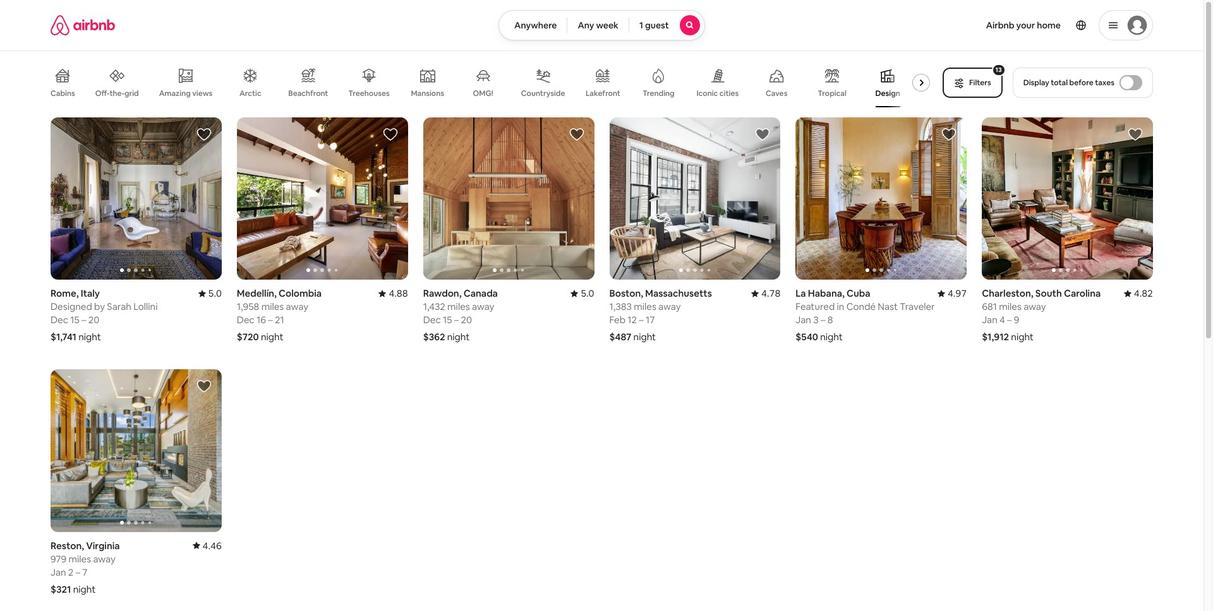 Task type: locate. For each thing, give the bounding box(es) containing it.
$720
[[237, 331, 259, 343]]

away down canada
[[472, 301, 495, 313]]

group
[[51, 58, 936, 107], [51, 118, 222, 280], [237, 118, 408, 280], [423, 118, 595, 280], [610, 118, 781, 280], [796, 118, 967, 280], [982, 118, 1154, 280], [51, 370, 222, 533]]

miles down charleston,
[[999, 301, 1022, 313]]

the-
[[110, 88, 125, 98]]

4.46 out of 5 average rating image
[[193, 540, 222, 552]]

20
[[88, 314, 99, 326], [461, 314, 472, 326]]

away inside reston, virginia 979 miles away jan 2 – 7 $321 night
[[93, 553, 116, 565]]

lakefront
[[586, 88, 621, 99]]

dec down 1,958
[[237, 314, 255, 326]]

$321
[[51, 584, 71, 596]]

0 horizontal spatial 20
[[88, 314, 99, 326]]

jan left the '2'
[[51, 567, 66, 579]]

away down south
[[1024, 301, 1046, 313]]

– inside rome, italy designed by sarah lollini dec 15 – 20 $1,741 night
[[82, 314, 86, 326]]

– inside boston, massachusetts 1,383 miles away feb 12 – 17 $487 night
[[639, 314, 644, 326]]

away for 5.0
[[472, 301, 495, 313]]

0 horizontal spatial 15
[[70, 314, 79, 326]]

countryside
[[521, 88, 565, 99]]

home
[[1037, 20, 1061, 31]]

night inside charleston, south carolina 681 miles away jan 4 – 9 $1,912 night
[[1012, 331, 1034, 343]]

5.0 out of 5 average rating image left boston,
[[571, 288, 595, 300]]

miles inside boston, massachusetts 1,383 miles away feb 12 – 17 $487 night
[[634, 301, 657, 313]]

–
[[82, 314, 86, 326], [268, 314, 273, 326], [639, 314, 644, 326], [821, 314, 826, 326], [454, 314, 459, 326], [1008, 314, 1012, 326], [76, 567, 80, 579]]

1 horizontal spatial 5.0 out of 5 average rating image
[[571, 288, 595, 300]]

1,383
[[610, 301, 632, 313]]

5.0 left boston,
[[581, 288, 595, 300]]

add to wishlist: rome, italy image
[[196, 127, 212, 142]]

none search field containing anywhere
[[499, 10, 705, 40]]

airbnb your home link
[[979, 12, 1069, 39]]

total
[[1051, 78, 1068, 88]]

night down 17
[[634, 331, 656, 343]]

miles for 4.46
[[69, 553, 91, 565]]

miles for 4.78
[[634, 301, 657, 313]]

group containing off-the-grid
[[51, 58, 936, 107]]

away for 4.46
[[93, 553, 116, 565]]

1 guest button
[[629, 10, 705, 40]]

night down 9
[[1012, 331, 1034, 343]]

miles down rawdon,
[[448, 301, 470, 313]]

night down '7'
[[73, 584, 96, 596]]

None search field
[[499, 10, 705, 40]]

miles inside medellín, colombia 1,958 miles away dec 16 – 21 $720 night
[[261, 301, 284, 313]]

nast
[[878, 301, 898, 313]]

beachfront
[[288, 88, 328, 99]]

reston,
[[51, 540, 84, 552]]

medellín, colombia 1,958 miles away dec 16 – 21 $720 night
[[237, 288, 322, 343]]

away inside the rawdon, canada 1,432 miles away dec 15 – 20 $362 night
[[472, 301, 495, 313]]

1 5.0 out of 5 average rating image from the left
[[198, 288, 222, 300]]

– inside charleston, south carolina 681 miles away jan 4 – 9 $1,912 night
[[1008, 314, 1012, 326]]

jan inside the la habana, cuba featured in condé nast traveler jan 3 – 8 $540 night
[[796, 314, 812, 326]]

la habana, cuba featured in condé nast traveler jan 3 – 8 $540 night
[[796, 288, 935, 343]]

979
[[51, 553, 66, 565]]

miles inside reston, virginia 979 miles away jan 2 – 7 $321 night
[[69, 553, 91, 565]]

dec inside medellín, colombia 1,958 miles away dec 16 – 21 $720 night
[[237, 314, 255, 326]]

dec inside rome, italy designed by sarah lollini dec 15 – 20 $1,741 night
[[51, 314, 68, 326]]

– right 3
[[821, 314, 826, 326]]

night down 21
[[261, 331, 284, 343]]

2 5.0 from the left
[[581, 288, 595, 300]]

1 horizontal spatial 20
[[461, 314, 472, 326]]

add to wishlist: boston, massachusetts image
[[756, 127, 771, 142]]

miles for 5.0
[[448, 301, 470, 313]]

3 dec from the left
[[423, 314, 441, 326]]

habana,
[[808, 288, 845, 300]]

cities
[[720, 88, 739, 98]]

miles up 21
[[261, 301, 284, 313]]

5.0 out of 5 average rating image for rawdon, canada 1,432 miles away dec 15 – 20 $362 night
[[571, 288, 595, 300]]

away down virginia
[[93, 553, 116, 565]]

airbnb
[[987, 20, 1015, 31]]

away
[[286, 301, 308, 313], [659, 301, 681, 313], [472, 301, 495, 313], [1024, 301, 1046, 313], [93, 553, 116, 565]]

anywhere
[[515, 20, 557, 31]]

– left '7'
[[76, 567, 80, 579]]

2 horizontal spatial jan
[[982, 314, 998, 326]]

– left 9
[[1008, 314, 1012, 326]]

dec up $1,741
[[51, 314, 68, 326]]

1 20 from the left
[[88, 314, 99, 326]]

5.0 out of 5 average rating image left medellín,
[[198, 288, 222, 300]]

0 horizontal spatial jan
[[51, 567, 66, 579]]

jan left 3
[[796, 314, 812, 326]]

away inside boston, massachusetts 1,383 miles away feb 12 – 17 $487 night
[[659, 301, 681, 313]]

jan inside reston, virginia 979 miles away jan 2 – 7 $321 night
[[51, 567, 66, 579]]

2
[[68, 567, 74, 579]]

away down massachusetts
[[659, 301, 681, 313]]

1 horizontal spatial 5.0
[[581, 288, 595, 300]]

designed
[[51, 301, 92, 313]]

0 horizontal spatial dec
[[51, 314, 68, 326]]

8
[[828, 314, 833, 326]]

group for rawdon, canada
[[423, 118, 595, 280]]

1 5.0 from the left
[[208, 288, 222, 300]]

night down 8
[[821, 331, 843, 343]]

2 20 from the left
[[461, 314, 472, 326]]

1,432
[[423, 301, 446, 313]]

5.0 left medellín,
[[208, 288, 222, 300]]

15 down designed
[[70, 314, 79, 326]]

before
[[1070, 78, 1094, 88]]

group for boston, massachusetts
[[610, 118, 781, 280]]

12
[[628, 314, 637, 326]]

your
[[1017, 20, 1036, 31]]

1 horizontal spatial jan
[[796, 314, 812, 326]]

5.0 for rawdon, canada 1,432 miles away dec 15 – 20 $362 night
[[581, 288, 595, 300]]

away inside medellín, colombia 1,958 miles away dec 16 – 21 $720 night
[[286, 301, 308, 313]]

20 down canada
[[461, 314, 472, 326]]

$540
[[796, 331, 819, 343]]

681
[[982, 301, 997, 313]]

1 horizontal spatial 15
[[443, 314, 452, 326]]

– left 21
[[268, 314, 273, 326]]

cabins
[[51, 88, 75, 99]]

1 horizontal spatial dec
[[237, 314, 255, 326]]

miles up 17
[[634, 301, 657, 313]]

night
[[78, 331, 101, 343], [261, 331, 284, 343], [634, 331, 656, 343], [821, 331, 843, 343], [447, 331, 470, 343], [1012, 331, 1034, 343], [73, 584, 96, 596]]

5.0 for rome, italy designed by sarah lollini dec 15 – 20 $1,741 night
[[208, 288, 222, 300]]

15
[[70, 314, 79, 326], [443, 314, 452, 326]]

by
[[94, 301, 105, 313]]

– down rawdon,
[[454, 314, 459, 326]]

9
[[1014, 314, 1020, 326]]

– left 17
[[639, 314, 644, 326]]

boston, massachusetts 1,383 miles away feb 12 – 17 $487 night
[[610, 288, 712, 343]]

miles up '7'
[[69, 553, 91, 565]]

2 5.0 out of 5 average rating image from the left
[[571, 288, 595, 300]]

jan left 4
[[982, 314, 998, 326]]

treehouses
[[349, 88, 390, 99]]

night right $362
[[447, 331, 470, 343]]

2 horizontal spatial dec
[[423, 314, 441, 326]]

1 15 from the left
[[70, 314, 79, 326]]

trending
[[643, 88, 675, 99]]

miles
[[261, 301, 284, 313], [634, 301, 657, 313], [448, 301, 470, 313], [999, 301, 1022, 313], [69, 553, 91, 565]]

20 down by
[[88, 314, 99, 326]]

2 15 from the left
[[443, 314, 452, 326]]

away down colombia
[[286, 301, 308, 313]]

15 down 1,432
[[443, 314, 452, 326]]

dec inside the rawdon, canada 1,432 miles away dec 15 – 20 $362 night
[[423, 314, 441, 326]]

jan inside charleston, south carolina 681 miles away jan 4 – 9 $1,912 night
[[982, 314, 998, 326]]

2 dec from the left
[[237, 314, 255, 326]]

15 inside the rawdon, canada 1,432 miles away dec 15 – 20 $362 night
[[443, 314, 452, 326]]

add to wishlist: rawdon, canada image
[[569, 127, 584, 142]]

lollini
[[133, 301, 158, 313]]

night inside medellín, colombia 1,958 miles away dec 16 – 21 $720 night
[[261, 331, 284, 343]]

– down designed
[[82, 314, 86, 326]]

night inside boston, massachusetts 1,383 miles away feb 12 – 17 $487 night
[[634, 331, 656, 343]]

20 inside rome, italy designed by sarah lollini dec 15 – 20 $1,741 night
[[88, 314, 99, 326]]

la
[[796, 288, 806, 300]]

boston,
[[610, 288, 644, 300]]

display total before taxes
[[1024, 78, 1115, 88]]

night right $1,741
[[78, 331, 101, 343]]

sarah
[[107, 301, 131, 313]]

miles inside the rawdon, canada 1,432 miles away dec 15 – 20 $362 night
[[448, 301, 470, 313]]

any
[[578, 20, 594, 31]]

dec down 1,432
[[423, 314, 441, 326]]

0 horizontal spatial 5.0 out of 5 average rating image
[[198, 288, 222, 300]]

dec
[[51, 314, 68, 326], [237, 314, 255, 326], [423, 314, 441, 326]]

jan
[[796, 314, 812, 326], [982, 314, 998, 326], [51, 567, 66, 579]]

night inside the rawdon, canada 1,432 miles away dec 15 – 20 $362 night
[[447, 331, 470, 343]]

dec for dec 15 – 20
[[423, 314, 441, 326]]

– inside the la habana, cuba featured in condé nast traveler jan 3 – 8 $540 night
[[821, 314, 826, 326]]

views
[[192, 88, 213, 98]]

feb
[[610, 314, 626, 326]]

1 dec from the left
[[51, 314, 68, 326]]

5.0 out of 5 average rating image
[[198, 288, 222, 300], [571, 288, 595, 300]]

miles inside charleston, south carolina 681 miles away jan 4 – 9 $1,912 night
[[999, 301, 1022, 313]]

0 horizontal spatial 5.0
[[208, 288, 222, 300]]

4.82 out of 5 average rating image
[[1124, 288, 1154, 300]]



Task type: describe. For each thing, give the bounding box(es) containing it.
mansions
[[411, 88, 444, 99]]

off-the-grid
[[95, 88, 139, 98]]

grid
[[125, 88, 139, 98]]

tropical
[[818, 88, 847, 99]]

airbnb your home
[[987, 20, 1061, 31]]

arctic
[[240, 88, 261, 99]]

20 inside the rawdon, canada 1,432 miles away dec 15 – 20 $362 night
[[461, 314, 472, 326]]

16
[[257, 314, 266, 326]]

design
[[876, 88, 901, 99]]

colombia
[[279, 288, 322, 300]]

– inside reston, virginia 979 miles away jan 2 – 7 $321 night
[[76, 567, 80, 579]]

iconic
[[697, 88, 718, 98]]

4.97 out of 5 average rating image
[[938, 288, 967, 300]]

charleston,
[[982, 288, 1034, 300]]

guest
[[645, 20, 669, 31]]

massachusetts
[[646, 288, 712, 300]]

caves
[[766, 88, 788, 99]]

rawdon, canada 1,432 miles away dec 15 – 20 $362 night
[[423, 288, 498, 343]]

21
[[275, 314, 284, 326]]

anywhere button
[[499, 10, 568, 40]]

profile element
[[721, 0, 1154, 51]]

4.82
[[1135, 288, 1154, 300]]

add to wishlist: medellín, colombia image
[[383, 127, 398, 142]]

any week button
[[567, 10, 630, 40]]

filters
[[970, 78, 992, 88]]

group for display total before taxes
[[51, 58, 936, 107]]

– inside the rawdon, canada 1,432 miles away dec 15 – 20 $362 night
[[454, 314, 459, 326]]

amazing views
[[159, 88, 213, 98]]

taxes
[[1096, 78, 1115, 88]]

$487
[[610, 331, 632, 343]]

17
[[646, 314, 655, 326]]

cuba
[[847, 288, 871, 300]]

$362
[[423, 331, 445, 343]]

5.0 out of 5 average rating image for rome, italy designed by sarah lollini dec 15 – 20 $1,741 night
[[198, 288, 222, 300]]

in
[[837, 301, 845, 313]]

add to wishlist: reston, virginia image
[[196, 379, 212, 395]]

rome,
[[51, 288, 79, 300]]

4.88 out of 5 average rating image
[[379, 288, 408, 300]]

4.88
[[389, 288, 408, 300]]

charleston, south carolina 681 miles away jan 4 – 9 $1,912 night
[[982, 288, 1101, 343]]

3
[[814, 314, 819, 326]]

1
[[640, 20, 643, 31]]

iconic cities
[[697, 88, 739, 98]]

reston, virginia 979 miles away jan 2 – 7 $321 night
[[51, 540, 120, 596]]

4
[[1000, 314, 1006, 326]]

away for 4.78
[[659, 301, 681, 313]]

4.78
[[762, 288, 781, 300]]

away for 4.88
[[286, 301, 308, 313]]

4.97
[[948, 288, 967, 300]]

1,958
[[237, 301, 259, 313]]

night inside the la habana, cuba featured in condé nast traveler jan 3 – 8 $540 night
[[821, 331, 843, 343]]

week
[[596, 20, 619, 31]]

rawdon,
[[423, 288, 462, 300]]

$1,912
[[982, 331, 1010, 343]]

group for rome, italy
[[51, 118, 222, 280]]

night inside reston, virginia 979 miles away jan 2 – 7 $321 night
[[73, 584, 96, 596]]

– inside medellín, colombia 1,958 miles away dec 16 – 21 $720 night
[[268, 314, 273, 326]]

featured
[[796, 301, 835, 313]]

night inside rome, italy designed by sarah lollini dec 15 – 20 $1,741 night
[[78, 331, 101, 343]]

add to wishlist: la habana, cuba image
[[942, 127, 957, 142]]

filters button
[[943, 68, 1003, 98]]

add to wishlist: charleston, south carolina image
[[1128, 127, 1144, 142]]

dec for dec 16 – 21
[[237, 314, 255, 326]]

any week
[[578, 20, 619, 31]]

traveler
[[900, 301, 935, 313]]

carolina
[[1064, 288, 1101, 300]]

canada
[[464, 288, 498, 300]]

$1,741
[[51, 331, 76, 343]]

virginia
[[86, 540, 120, 552]]

omg!
[[473, 88, 494, 99]]

group for la habana, cuba
[[796, 118, 967, 280]]

away inside charleston, south carolina 681 miles away jan 4 – 9 $1,912 night
[[1024, 301, 1046, 313]]

rome, italy designed by sarah lollini dec 15 – 20 $1,741 night
[[51, 288, 158, 343]]

group for charleston, south carolina
[[982, 118, 1154, 280]]

off-
[[95, 88, 110, 98]]

italy
[[81, 288, 100, 300]]

15 inside rome, italy designed by sarah lollini dec 15 – 20 $1,741 night
[[70, 314, 79, 326]]

group for reston, virginia
[[51, 370, 222, 533]]

amazing
[[159, 88, 191, 98]]

south
[[1036, 288, 1062, 300]]

miles for 4.88
[[261, 301, 284, 313]]

4.78 out of 5 average rating image
[[752, 288, 781, 300]]

medellín,
[[237, 288, 277, 300]]

7
[[82, 567, 88, 579]]

1 guest
[[640, 20, 669, 31]]

4.46
[[203, 540, 222, 552]]

condé
[[847, 301, 876, 313]]

group for medellín, colombia
[[237, 118, 408, 280]]

display
[[1024, 78, 1050, 88]]



Task type: vqa. For each thing, say whether or not it's contained in the screenshot.
$89
no



